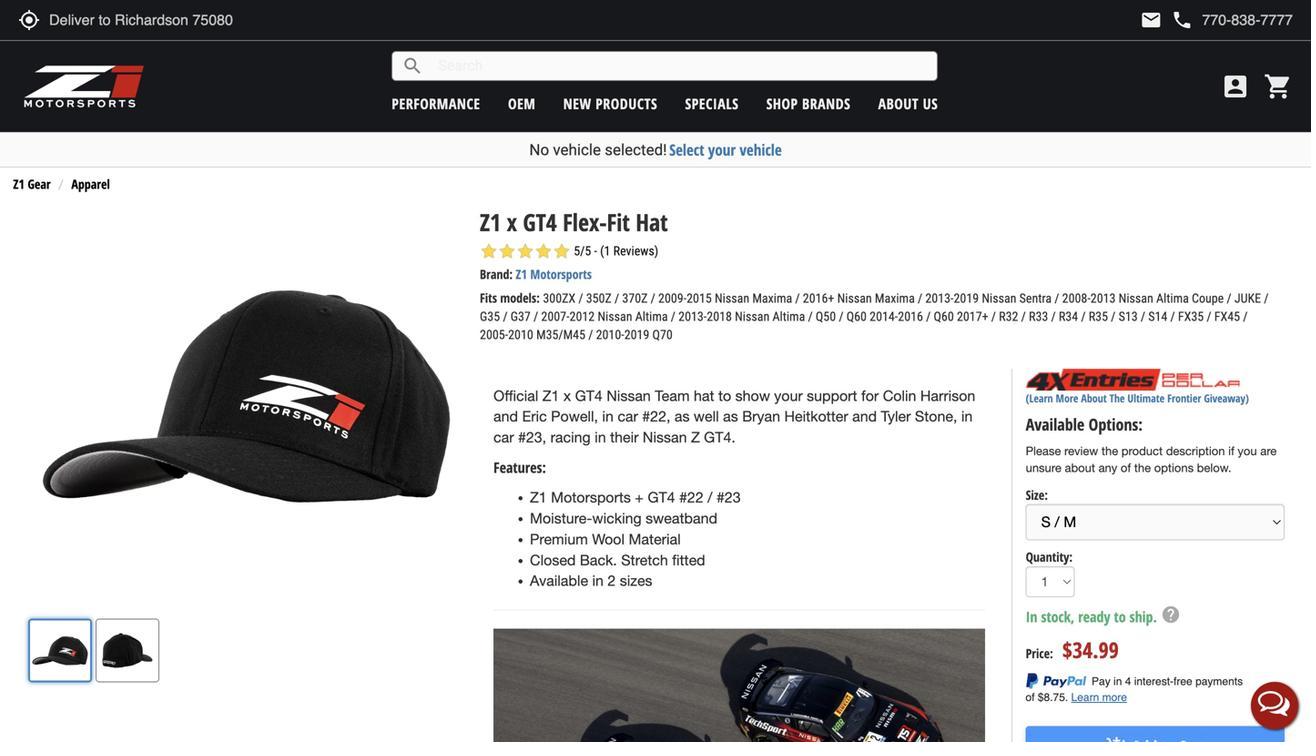 Task type: locate. For each thing, give the bounding box(es) containing it.
0 vertical spatial 2019
[[954, 291, 980, 306]]

q60 left 2014-
[[847, 309, 867, 325]]

1 as from the left
[[675, 408, 690, 425]]

vehicle down the 'shop'
[[740, 139, 782, 160]]

nissan up s13
[[1119, 291, 1154, 306]]

more
[[1056, 391, 1079, 406]]

maxima up 2014-
[[875, 291, 915, 306]]

wicking
[[593, 510, 642, 527]]

products
[[596, 94, 658, 113]]

/ right r32
[[1022, 309, 1027, 325]]

1 horizontal spatial about
[[1082, 391, 1108, 406]]

new
[[564, 94, 592, 113]]

gt4.
[[704, 429, 736, 446]]

gt4 inside the z1 motorsports + gt4 #22 / #23 moisture-wicking sweatband premium wool material closed back. stretch fitted available in 2 sizes
[[648, 489, 676, 506]]

your up bryan at the right bottom
[[775, 388, 803, 404]]

z1 motorsports + gt4 #22 / #23 moisture-wicking sweatband premium wool material closed back. stretch fitted available in 2 sizes
[[530, 489, 741, 590]]

2019 up the 2017+
[[954, 291, 980, 306]]

1 horizontal spatial to
[[1115, 607, 1127, 627]]

eric
[[522, 408, 547, 425]]

account_box
[[1222, 72, 1251, 101]]

gt4 left flex-
[[523, 206, 557, 238]]

0 horizontal spatial your
[[709, 139, 736, 160]]

/ right fx45
[[1244, 309, 1249, 325]]

review
[[1065, 444, 1099, 458]]

hat
[[636, 206, 668, 238]]

2012
[[570, 309, 595, 325]]

1 vertical spatial available
[[530, 573, 589, 590]]

5 star from the left
[[553, 243, 571, 261]]

q60 left the 2017+
[[934, 309, 955, 325]]

oem
[[508, 94, 536, 113]]

1 vertical spatial your
[[775, 388, 803, 404]]

r34
[[1059, 309, 1079, 325]]

1 vertical spatial about
[[1082, 391, 1108, 406]]

1 horizontal spatial q60
[[934, 309, 955, 325]]

to right hat
[[719, 388, 732, 404]]

in up their
[[603, 408, 614, 425]]

car up their
[[618, 408, 639, 425]]

car left #23,
[[494, 429, 514, 446]]

available down more
[[1026, 413, 1085, 436]]

to left ship.
[[1115, 607, 1127, 627]]

z
[[691, 429, 700, 446]]

0 vertical spatial car
[[618, 408, 639, 425]]

and down official
[[494, 408, 518, 425]]

mail phone
[[1141, 9, 1194, 31]]

x up brand:
[[507, 206, 517, 238]]

in left 2 on the left
[[593, 573, 604, 590]]

/ right 350z
[[615, 291, 620, 306]]

wool
[[592, 531, 625, 548]]

1 horizontal spatial your
[[775, 388, 803, 404]]

gt4 for x
[[523, 206, 557, 238]]

0 horizontal spatial available
[[530, 573, 589, 590]]

/ left q50
[[809, 309, 813, 325]]

370z
[[623, 291, 648, 306]]

gear
[[28, 176, 51, 193]]

2013
[[1091, 291, 1116, 306]]

as down team
[[675, 408, 690, 425]]

available down closed at the bottom left of page
[[530, 573, 589, 590]]

of
[[1121, 461, 1132, 475]]

z1 inside the z1 motorsports + gt4 #22 / #23 moisture-wicking sweatband premium wool material closed back. stretch fitted available in 2 sizes
[[530, 489, 547, 506]]

x up 'powell,'
[[564, 388, 571, 404]]

2018
[[707, 309, 732, 325]]

/ left 2008-
[[1055, 291, 1060, 306]]

2 vertical spatial gt4
[[648, 489, 676, 506]]

gt4 up 'powell,'
[[575, 388, 603, 404]]

z1 up eric
[[543, 388, 560, 404]]

ship.
[[1130, 607, 1158, 627]]

in down harrison
[[962, 408, 973, 425]]

1 vertical spatial x
[[564, 388, 571, 404]]

0 horizontal spatial car
[[494, 429, 514, 446]]

as up gt4.
[[724, 408, 739, 425]]

1 horizontal spatial vehicle
[[740, 139, 782, 160]]

about left the
[[1082, 391, 1108, 406]]

available
[[1026, 413, 1085, 436], [530, 573, 589, 590]]

2019 left q70
[[625, 328, 650, 343]]

Search search field
[[424, 52, 938, 80]]

z1 for motorsports +
[[530, 489, 547, 506]]

2 maxima from the left
[[875, 291, 915, 306]]

my_location
[[18, 9, 40, 31]]

1 horizontal spatial gt4
[[575, 388, 603, 404]]

specials link
[[686, 94, 739, 113]]

ultimate
[[1128, 391, 1165, 406]]

apparel
[[71, 176, 110, 193]]

in left their
[[595, 429, 606, 446]]

vehicle
[[740, 139, 782, 160], [553, 141, 601, 159]]

and
[[494, 408, 518, 425], [853, 408, 877, 425]]

1 horizontal spatial maxima
[[875, 291, 915, 306]]

your right select
[[709, 139, 736, 160]]

1 horizontal spatial x
[[564, 388, 571, 404]]

0 horizontal spatial maxima
[[753, 291, 793, 306]]

the
[[1110, 391, 1126, 406]]

1 horizontal spatial altima
[[773, 309, 806, 325]]

/ right 2016
[[927, 309, 931, 325]]

q60
[[847, 309, 867, 325], [934, 309, 955, 325]]

0 vertical spatial the
[[1102, 444, 1119, 458]]

0 horizontal spatial 2019
[[625, 328, 650, 343]]

2 horizontal spatial gt4
[[648, 489, 676, 506]]

x
[[507, 206, 517, 238], [564, 388, 571, 404]]

to inside 'official z1 x gt4 nissan team hat to show your support for colin harrison and eric powell, in car #22, as well as bryan heitkotter and tyler stone, in car #23, racing in their nissan z gt4.'
[[719, 388, 732, 404]]

1 horizontal spatial available
[[1026, 413, 1085, 436]]

apparel link
[[71, 176, 110, 193]]

#22,
[[643, 408, 671, 425]]

1 horizontal spatial 2019
[[954, 291, 980, 306]]

are
[[1261, 444, 1278, 458]]

premium
[[530, 531, 588, 548]]

description
[[1167, 444, 1226, 458]]

official
[[494, 388, 539, 404]]

0 vertical spatial 2013-
[[926, 291, 954, 306]]

altima down 2016+
[[773, 309, 806, 325]]

z1
[[13, 176, 24, 193], [480, 206, 501, 238], [516, 266, 527, 283], [543, 388, 560, 404], [530, 489, 547, 506]]

0 vertical spatial to
[[719, 388, 732, 404]]

1 vertical spatial gt4
[[575, 388, 603, 404]]

2009-
[[659, 291, 687, 306]]

stock,
[[1042, 607, 1075, 627]]

altima up q70
[[636, 309, 668, 325]]

shop brands
[[767, 94, 851, 113]]

tyler
[[882, 408, 911, 425]]

/ left r32
[[992, 309, 997, 325]]

product
[[1122, 444, 1164, 458]]

search
[[402, 55, 424, 77]]

moisture-
[[530, 510, 593, 527]]

2008-
[[1063, 291, 1091, 306]]

about left us
[[879, 94, 919, 113]]

/ left '#23' at the bottom
[[708, 489, 713, 506]]

r32
[[1000, 309, 1019, 325]]

g37
[[511, 309, 531, 325]]

new products
[[564, 94, 658, 113]]

support
[[807, 388, 858, 404]]

z1 left gear
[[13, 176, 24, 193]]

flex-
[[563, 206, 607, 238]]

1 maxima from the left
[[753, 291, 793, 306]]

0 vertical spatial gt4
[[523, 206, 557, 238]]

/ up fx45
[[1228, 291, 1232, 306]]

harrison
[[921, 388, 976, 404]]

and down for at the right of the page
[[853, 408, 877, 425]]

/ left g37
[[503, 309, 508, 325]]

0 horizontal spatial x
[[507, 206, 517, 238]]

vehicle right no
[[553, 141, 601, 159]]

0 horizontal spatial q60
[[847, 309, 867, 325]]

1 horizontal spatial as
[[724, 408, 739, 425]]

options
[[1155, 461, 1195, 475]]

0 vertical spatial your
[[709, 139, 736, 160]]

you
[[1239, 444, 1258, 458]]

the up any
[[1102, 444, 1119, 458]]

fits
[[480, 289, 497, 307]]

r33
[[1030, 309, 1049, 325]]

size:
[[1026, 486, 1049, 504]]

/ down '2009-' at the top right of the page
[[671, 309, 676, 325]]

/ inside the z1 motorsports + gt4 #22 / #23 moisture-wicking sweatband premium wool material closed back. stretch fitted available in 2 sizes
[[708, 489, 713, 506]]

your
[[709, 139, 736, 160], [775, 388, 803, 404]]

2019
[[954, 291, 980, 306], [625, 328, 650, 343]]

0 vertical spatial available
[[1026, 413, 1085, 436]]

0 vertical spatial about
[[879, 94, 919, 113]]

sentra
[[1020, 291, 1052, 306]]

nissan up 2014-
[[838, 291, 873, 306]]

/ right s13
[[1141, 309, 1146, 325]]

1 horizontal spatial and
[[853, 408, 877, 425]]

1 vertical spatial the
[[1135, 461, 1152, 475]]

2 star from the left
[[498, 243, 517, 261]]

0 horizontal spatial as
[[675, 408, 690, 425]]

as
[[675, 408, 690, 425], [724, 408, 739, 425]]

0 horizontal spatial about
[[879, 94, 919, 113]]

1 vertical spatial 2013-
[[679, 309, 707, 325]]

about
[[1065, 461, 1096, 475]]

0 horizontal spatial and
[[494, 408, 518, 425]]

motorsports
[[531, 266, 592, 283]]

price:
[[1026, 645, 1054, 662]]

2014-
[[870, 309, 899, 325]]

brand:
[[480, 266, 513, 283]]

/ left s13
[[1112, 309, 1116, 325]]

0 horizontal spatial gt4
[[523, 206, 557, 238]]

no
[[530, 141, 550, 159]]

/ right g37
[[534, 309, 539, 325]]

0 horizontal spatial to
[[719, 388, 732, 404]]

the right "of"
[[1135, 461, 1152, 475]]

z1 up brand:
[[480, 206, 501, 238]]

closed
[[530, 552, 576, 569]]

oem link
[[508, 94, 536, 113]]

gt4 for motorsports +
[[648, 489, 676, 506]]

unsure
[[1026, 461, 1062, 475]]

#23,
[[518, 429, 547, 446]]

0 vertical spatial x
[[507, 206, 517, 238]]

/ right the s14
[[1171, 309, 1176, 325]]

2015
[[687, 291, 712, 306]]

1 vertical spatial 2019
[[625, 328, 650, 343]]

/
[[579, 291, 584, 306], [615, 291, 620, 306], [651, 291, 656, 306], [796, 291, 800, 306], [918, 291, 923, 306], [1055, 291, 1060, 306], [1228, 291, 1232, 306], [1265, 291, 1270, 306], [503, 309, 508, 325], [534, 309, 539, 325], [671, 309, 676, 325], [809, 309, 813, 325], [839, 309, 844, 325], [927, 309, 931, 325], [992, 309, 997, 325], [1022, 309, 1027, 325], [1052, 309, 1057, 325], [1082, 309, 1086, 325], [1112, 309, 1116, 325], [1141, 309, 1146, 325], [1171, 309, 1176, 325], [1208, 309, 1212, 325], [1244, 309, 1249, 325], [589, 328, 593, 343], [708, 489, 713, 506]]

gt4 up the "sweatband"
[[648, 489, 676, 506]]

/ left 2016+
[[796, 291, 800, 306]]

help
[[1162, 605, 1182, 625]]

gt4 inside z1 x gt4 flex-fit hat star star star star star 5/5 - (1 reviews) brand: z1 motorsports
[[523, 206, 557, 238]]

0 horizontal spatial vehicle
[[553, 141, 601, 159]]

gt4 inside 'official z1 x gt4 nissan team hat to show your support for colin harrison and eric powell, in car #22, as well as bryan heitkotter and tyler stone, in car #23, racing in their nissan z gt4.'
[[575, 388, 603, 404]]

phone
[[1172, 9, 1194, 31]]

1 vertical spatial to
[[1115, 607, 1127, 627]]

available inside (learn more about the ultimate frontier giveaway) available options: please review the product description if you are unsure about any of the options below.
[[1026, 413, 1085, 436]]

nissan up 2018
[[715, 291, 750, 306]]

z1 up moisture-
[[530, 489, 547, 506]]

300zx
[[543, 291, 576, 306]]

s13
[[1119, 309, 1139, 325]]

maxima left 2016+
[[753, 291, 793, 306]]

altima up the s14
[[1157, 291, 1190, 306]]

z1 up models:
[[516, 266, 527, 283]]



Task type: describe. For each thing, give the bounding box(es) containing it.
material
[[629, 531, 681, 548]]

z1 motorsports logo image
[[23, 64, 145, 109]]

z1 x gt4 flex-fit hat star star star star star 5/5 - (1 reviews) brand: z1 motorsports
[[480, 206, 668, 283]]

1 horizontal spatial 2013-
[[926, 291, 954, 306]]

350z
[[586, 291, 612, 306]]

nissan up 2010-
[[598, 309, 633, 325]]

nissan right 2018
[[735, 309, 770, 325]]

options:
[[1089, 413, 1144, 436]]

z1 gear link
[[13, 176, 51, 193]]

z1 for gear
[[13, 176, 24, 193]]

vehicle inside no vehicle selected! select your vehicle
[[553, 141, 601, 159]]

2 as from the left
[[724, 408, 739, 425]]

select your vehicle link
[[670, 139, 782, 160]]

fits models:
[[480, 289, 543, 307]]

/ right 370z
[[651, 291, 656, 306]]

/ right q50
[[839, 309, 844, 325]]

select
[[670, 139, 705, 160]]

2 q60 from the left
[[934, 309, 955, 325]]

features:
[[494, 458, 546, 477]]

r35
[[1089, 309, 1109, 325]]

selected!
[[605, 141, 667, 159]]

fx45
[[1215, 309, 1241, 325]]

phone link
[[1172, 9, 1294, 31]]

frontier
[[1168, 391, 1202, 406]]

0 horizontal spatial altima
[[636, 309, 668, 325]]

performance link
[[392, 94, 481, 113]]

to inside the in stock, ready to ship. help
[[1115, 607, 1127, 627]]

powell,
[[551, 408, 599, 425]]

2007-
[[542, 309, 570, 325]]

2
[[608, 573, 616, 590]]

any
[[1099, 461, 1118, 475]]

1 horizontal spatial car
[[618, 408, 639, 425]]

coupe
[[1193, 291, 1225, 306]]

in stock, ready to ship. help
[[1026, 605, 1182, 627]]

about us
[[879, 94, 939, 113]]

models:
[[501, 289, 540, 307]]

specials
[[686, 94, 739, 113]]

$34.99
[[1063, 635, 1120, 665]]

available inside the z1 motorsports + gt4 #22 / #23 moisture-wicking sweatband premium wool material closed back. stretch fitted available in 2 sizes
[[530, 573, 589, 590]]

stretch
[[622, 552, 669, 569]]

racing
[[551, 429, 591, 446]]

quantity:
[[1026, 548, 1073, 566]]

nissan down #22,
[[643, 429, 687, 446]]

/ left 'r35'
[[1082, 309, 1086, 325]]

shop brands link
[[767, 94, 851, 113]]

hat
[[694, 388, 715, 404]]

1 horizontal spatial the
[[1135, 461, 1152, 475]]

please
[[1026, 444, 1062, 458]]

0 horizontal spatial 2013-
[[679, 309, 707, 325]]

us
[[923, 94, 939, 113]]

x inside 'official z1 x gt4 nissan team hat to show your support for colin harrison and eric powell, in car #22, as well as bryan heitkotter and tyler stone, in car #23, racing in their nissan z gt4.'
[[564, 388, 571, 404]]

official z1 x gt4 nissan team hat to show your support for colin harrison and eric powell, in car #22, as well as bryan heitkotter and tyler stone, in car #23, racing in their nissan z gt4.
[[494, 388, 976, 446]]

/ right juke
[[1265, 291, 1270, 306]]

z1 for x
[[480, 206, 501, 238]]

2 horizontal spatial altima
[[1157, 291, 1190, 306]]

/ left 2010-
[[589, 328, 593, 343]]

(learn more about the ultimate frontier giveaway) available options: please review the product description if you are unsure about any of the options below.
[[1026, 391, 1278, 475]]

1 and from the left
[[494, 408, 518, 425]]

/ right r33
[[1052, 309, 1057, 325]]

0 horizontal spatial the
[[1102, 444, 1119, 458]]

3 star from the left
[[517, 243, 535, 261]]

fitted
[[673, 552, 706, 569]]

z1 inside 'official z1 x gt4 nissan team hat to show your support for colin harrison and eric powell, in car #22, as well as bryan heitkotter and tyler stone, in car #23, racing in their nissan z gt4.'
[[543, 388, 560, 404]]

4 star from the left
[[535, 243, 553, 261]]

price: $34.99
[[1026, 635, 1120, 665]]

1 vertical spatial car
[[494, 429, 514, 446]]

nissan up r32
[[982, 291, 1017, 306]]

2010
[[509, 328, 534, 343]]

heitkotter
[[785, 408, 849, 425]]

shopping_cart
[[1265, 72, 1294, 101]]

q50
[[816, 309, 836, 325]]

2 and from the left
[[853, 408, 877, 425]]

5/5 -
[[574, 244, 598, 259]]

no vehicle selected! select your vehicle
[[530, 139, 782, 160]]

well
[[694, 408, 720, 425]]

sweatband
[[646, 510, 718, 527]]

1 star from the left
[[480, 243, 498, 261]]

/ left 350z
[[579, 291, 584, 306]]

in inside the z1 motorsports + gt4 #22 / #23 moisture-wicking sweatband premium wool material closed back. stretch fitted available in 2 sizes
[[593, 573, 604, 590]]

q70
[[653, 328, 673, 343]]

#22
[[680, 489, 704, 506]]

motorsports +
[[551, 489, 644, 506]]

bryan
[[743, 408, 781, 425]]

1 q60 from the left
[[847, 309, 867, 325]]

z1 motorsports link
[[516, 266, 592, 283]]

2016+
[[803, 291, 835, 306]]

/ left fx45
[[1208, 309, 1212, 325]]

juke
[[1235, 291, 1262, 306]]

mail
[[1141, 9, 1163, 31]]

ready
[[1079, 607, 1111, 627]]

show
[[736, 388, 771, 404]]

2017+
[[958, 309, 989, 325]]

for
[[862, 388, 879, 404]]

about us link
[[879, 94, 939, 113]]

about inside (learn more about the ultimate frontier giveaway) available options: please review the product description if you are unsure about any of the options below.
[[1082, 391, 1108, 406]]

x inside z1 x gt4 flex-fit hat star star star star star 5/5 - (1 reviews) brand: z1 motorsports
[[507, 206, 517, 238]]

your inside 'official z1 x gt4 nissan team hat to show your support for colin harrison and eric powell, in car #22, as well as bryan heitkotter and tyler stone, in car #23, racing in their nissan z gt4.'
[[775, 388, 803, 404]]

below.
[[1198, 461, 1232, 475]]

team
[[655, 388, 690, 404]]

nissan up #22,
[[607, 388, 651, 404]]

2010-
[[596, 328, 625, 343]]

g35
[[480, 309, 500, 325]]

their
[[610, 429, 639, 446]]

#23
[[717, 489, 741, 506]]

giveaway)
[[1205, 391, 1250, 406]]

/ up 2016
[[918, 291, 923, 306]]



Task type: vqa. For each thing, say whether or not it's contained in the screenshot.
partnership
no



